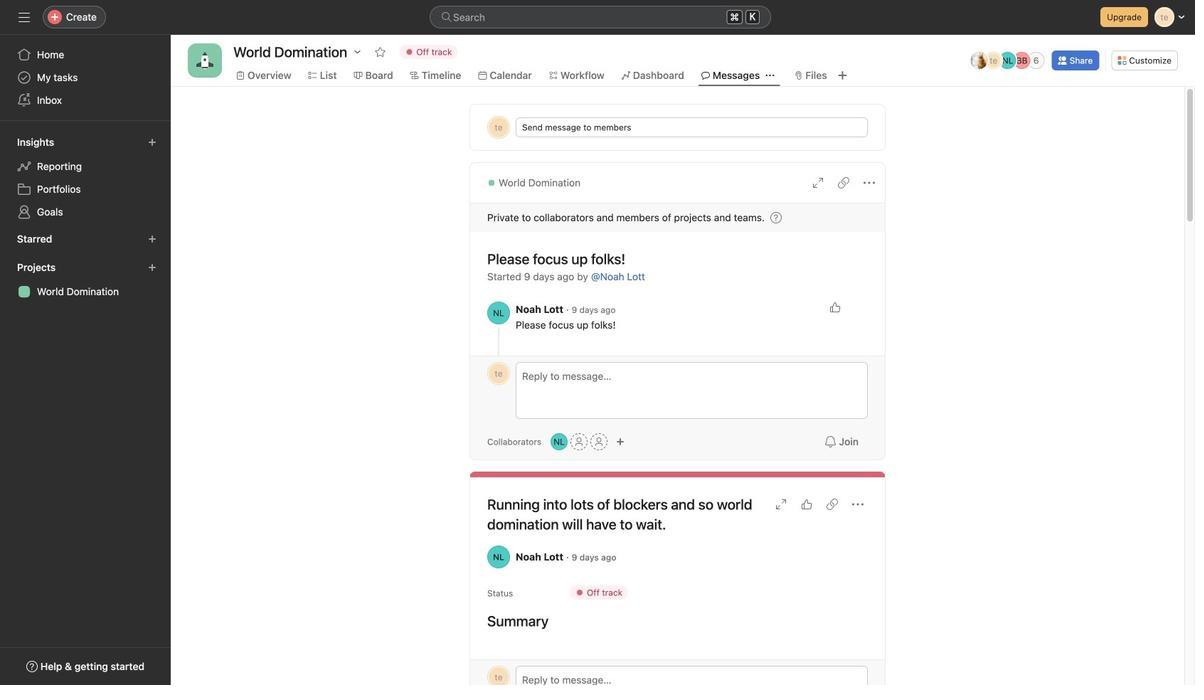 Task type: describe. For each thing, give the bounding box(es) containing it.
1 horizontal spatial full screen image
[[813, 177, 824, 189]]

add to starred image
[[374, 46, 386, 58]]

more actions image
[[852, 499, 864, 510]]

0 vertical spatial copy link image
[[838, 177, 850, 189]]

insights element
[[0, 130, 171, 226]]

open user profile image
[[487, 302, 510, 324]]

1 vertical spatial full screen image
[[776, 499, 787, 510]]

global element
[[0, 35, 171, 120]]

1 vertical spatial copy link image
[[827, 499, 838, 510]]

add or remove collaborators image
[[616, 438, 625, 446]]

add or remove collaborators image
[[551, 433, 568, 450]]

new insights image
[[148, 138, 157, 147]]



Task type: locate. For each thing, give the bounding box(es) containing it.
full screen image
[[813, 177, 824, 189], [776, 499, 787, 510]]

new project or portfolio image
[[148, 263, 157, 272]]

0 likes. click to like this message comment image
[[830, 302, 841, 313]]

add items to starred image
[[148, 235, 157, 243]]

0 horizontal spatial full screen image
[[776, 499, 787, 510]]

hide sidebar image
[[19, 11, 30, 23]]

None field
[[430, 6, 771, 28]]

copy link image
[[838, 177, 850, 189], [827, 499, 838, 510]]

0 vertical spatial full screen image
[[813, 177, 824, 189]]

rocket image
[[196, 52, 213, 69]]

Search tasks, projects, and more text field
[[430, 6, 771, 28]]

0 likes. click to like this task image
[[801, 499, 813, 510]]

projects element
[[0, 255, 171, 306]]



Task type: vqa. For each thing, say whether or not it's contained in the screenshot.
ADD ITEMS TO STARRED icon
yes



